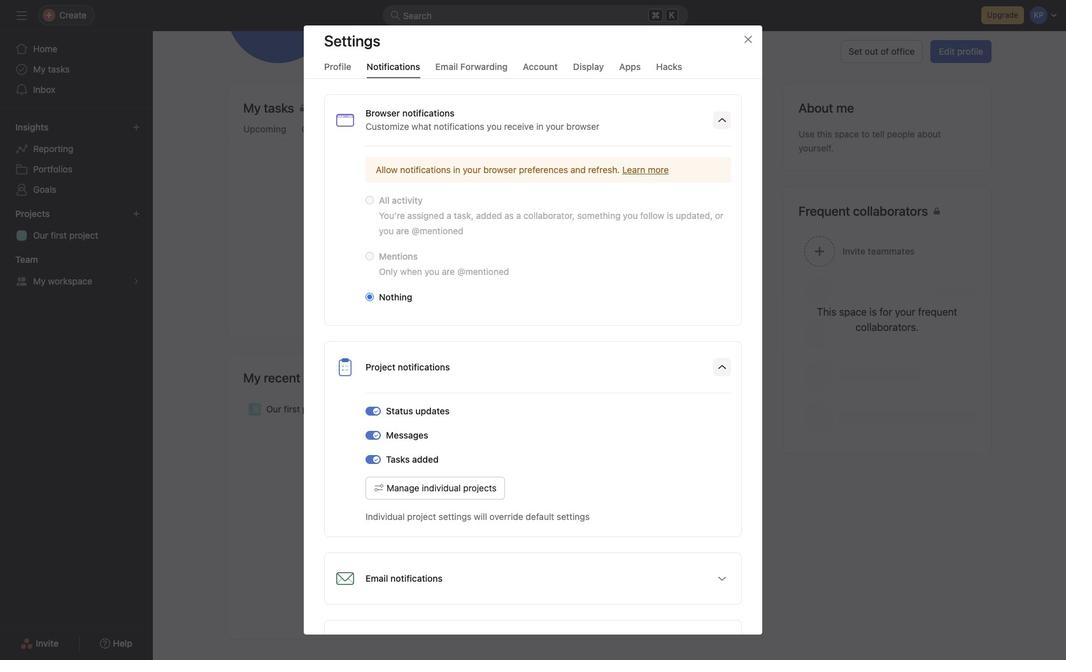Task type: locate. For each thing, give the bounding box(es) containing it.
1 horizontal spatial our
[[266, 404, 282, 415]]

my up inbox
[[33, 64, 46, 75]]

notifications right what
[[434, 121, 485, 132]]

in right receive
[[537, 121, 544, 132]]

you inside the browser notifications customize what notifications you receive in your browser
[[487, 121, 502, 132]]

in up task,
[[453, 164, 461, 175]]

show options image
[[718, 574, 728, 584]]

1 vertical spatial my
[[33, 276, 46, 287]]

overdue (11)
[[302, 124, 355, 134]]

learn
[[623, 164, 646, 175]]

time
[[417, 31, 435, 41]]

tasks added switch
[[366, 456, 381, 465]]

0 horizontal spatial are
[[396, 226, 409, 236]]

mentions
[[379, 251, 418, 262]]

1 vertical spatial notifications
[[400, 164, 451, 175]]

tasks down home
[[48, 64, 70, 75]]

in inside the browser notifications customize what notifications you receive in your browser
[[537, 121, 544, 132]]

only
[[379, 266, 398, 277]]

0 vertical spatial in
[[537, 121, 544, 132]]

will for tasks
[[492, 263, 505, 273]]

browser notifications
[[366, 108, 455, 119]]

this
[[818, 129, 833, 140]]

overdue (11) button
[[302, 124, 355, 141]]

1 vertical spatial will
[[474, 512, 487, 523]]

1 horizontal spatial project
[[303, 404, 331, 415]]

are down you're
[[396, 226, 409, 236]]

inbox
[[33, 84, 55, 95]]

1 horizontal spatial tasks
[[468, 263, 490, 273]]

use
[[799, 129, 815, 140]]

list image
[[251, 406, 259, 414]]

tell
[[873, 129, 885, 140]]

our first project down my recent projects
[[266, 404, 331, 415]]

0 horizontal spatial in
[[453, 164, 461, 175]]

will up them
[[492, 263, 505, 273]]

a right as
[[517, 210, 521, 221]]

first up teams element
[[51, 230, 67, 241]]

1 horizontal spatial in
[[537, 121, 544, 132]]

our right list image
[[266, 404, 282, 415]]

portfolios
[[33, 164, 72, 175]]

manage
[[387, 483, 420, 494]]

2 horizontal spatial project
[[407, 512, 436, 523]]

added right tasks
[[412, 454, 439, 465]]

1 horizontal spatial our first project
[[266, 404, 331, 415]]

you inside the mentions only when you are @mentioned
[[425, 266, 440, 277]]

1 vertical spatial hide options image
[[718, 363, 728, 373]]

reporting link
[[8, 139, 145, 159]]

you down the my tasks link
[[487, 121, 502, 132]]

inbox link
[[8, 80, 145, 100]]

your
[[546, 121, 564, 132], [463, 164, 481, 175]]

0 horizontal spatial browser
[[484, 164, 517, 175]]

0 horizontal spatial our first project
[[33, 230, 98, 241]]

my inside teams element
[[33, 276, 46, 287]]

my tasks link
[[8, 59, 145, 80]]

projects element
[[0, 203, 153, 249]]

0 vertical spatial my
[[33, 64, 46, 75]]

my tasks link
[[243, 99, 747, 120]]

0 vertical spatial will
[[492, 263, 505, 273]]

are inside the mentions only when you are @mentioned
[[442, 266, 455, 277]]

you right when
[[425, 266, 440, 277]]

added left as
[[476, 210, 502, 221]]

0 vertical spatial first
[[51, 230, 67, 241]]

my workspace
[[33, 276, 92, 287]]

2 vertical spatial project
[[407, 512, 436, 523]]

our first project up teams element
[[33, 230, 98, 241]]

our first project
[[33, 230, 98, 241], [266, 404, 331, 415]]

1 horizontal spatial your
[[546, 121, 564, 132]]

project up teams element
[[69, 230, 98, 241]]

0 horizontal spatial added
[[412, 454, 439, 465]]

your inside the browser notifications customize what notifications you receive in your browser
[[546, 121, 564, 132]]

0 vertical spatial are
[[396, 226, 409, 236]]

2 settings from the left
[[557, 512, 590, 523]]

0 vertical spatial tasks
[[48, 64, 70, 75]]

browser left the preferences
[[484, 164, 517, 175]]

task,
[[454, 210, 474, 221]]

apps button
[[620, 61, 641, 78]]

settings
[[439, 512, 472, 523], [557, 512, 590, 523]]

1 horizontal spatial browser
[[567, 121, 600, 132]]

my tasks
[[243, 101, 294, 115]]

0 vertical spatial added
[[476, 210, 502, 221]]

tasks added
[[386, 454, 439, 465]]

project down manage individual projects button
[[407, 512, 436, 523]]

0 vertical spatial our first project link
[[8, 226, 145, 246]]

2 vertical spatial my
[[243, 371, 261, 386]]

upgrade
[[988, 10, 1019, 20]]

0 horizontal spatial settings
[[439, 512, 472, 523]]

can
[[444, 277, 459, 287]]

frequent collaborators
[[799, 204, 929, 219]]

0 horizontal spatial will
[[474, 512, 487, 523]]

@mentioned
[[412, 226, 464, 236], [458, 266, 509, 277]]

0 vertical spatial hide options image
[[718, 115, 728, 126]]

project
[[69, 230, 98, 241], [303, 404, 331, 415], [407, 512, 436, 523]]

1 vertical spatial tasks
[[468, 263, 490, 273]]

0 vertical spatial browser
[[567, 121, 600, 132]]

later.
[[526, 277, 546, 287]]

upcoming
[[243, 124, 286, 134]]

my up list image
[[243, 371, 261, 386]]

1 vertical spatial @mentioned
[[458, 266, 509, 277]]

messages
[[386, 430, 429, 441]]

allow notifications in your browser preferences and refresh. learn more
[[376, 164, 669, 175]]

profile button
[[324, 61, 352, 78]]

1 horizontal spatial our first project link
[[228, 398, 762, 422]]

are inside the all activity you're assigned a task, added as a collaborator, something you follow is updated, or you are @mentioned
[[396, 226, 409, 236]]

0 horizontal spatial first
[[51, 230, 67, 241]]

1 vertical spatial your
[[463, 164, 481, 175]]

notifications button
[[367, 61, 420, 78]]

None radio
[[366, 252, 374, 261]]

our first project link
[[8, 226, 145, 246], [228, 398, 762, 422]]

invite
[[36, 638, 59, 649]]

our first project link inside projects element
[[8, 226, 145, 246]]

tasks up reference
[[468, 263, 490, 273]]

browser up the and
[[567, 121, 600, 132]]

updates
[[416, 406, 450, 417]]

our down goals
[[33, 230, 48, 241]]

1 horizontal spatial first
[[284, 404, 300, 415]]

(11)
[[340, 124, 355, 134]]

0 horizontal spatial project
[[69, 230, 98, 241]]

browser inside the browser notifications customize what notifications you receive in your browser
[[567, 121, 600, 132]]

1 vertical spatial our first project link
[[228, 398, 762, 422]]

0 vertical spatial notifications
[[434, 121, 485, 132]]

your completed tasks will appear here, so you can reference them later.
[[401, 263, 589, 287]]

None radio
[[366, 196, 374, 205]]

1 vertical spatial first
[[284, 404, 300, 415]]

global element
[[0, 31, 153, 108]]

settings right 'default'
[[557, 512, 590, 523]]

something
[[578, 210, 621, 221]]

1 horizontal spatial a
[[517, 210, 521, 221]]

my inside global element
[[33, 64, 46, 75]]

0 vertical spatial project
[[69, 230, 98, 241]]

my left 'workspace'
[[33, 276, 46, 287]]

are
[[396, 226, 409, 236], [442, 266, 455, 277]]

1 settings from the left
[[439, 512, 472, 523]]

reference
[[461, 277, 500, 287]]

my
[[33, 64, 46, 75], [33, 276, 46, 287], [243, 371, 261, 386]]

0 horizontal spatial our
[[33, 230, 48, 241]]

0 vertical spatial @mentioned
[[412, 226, 464, 236]]

a left task,
[[447, 210, 452, 221]]

1 vertical spatial our
[[266, 404, 282, 415]]

what
[[412, 121, 432, 132]]

completed
[[370, 124, 417, 134]]

you right so
[[574, 263, 589, 273]]

0 horizontal spatial a
[[447, 210, 452, 221]]

insights element
[[0, 116, 153, 203]]

0 horizontal spatial your
[[463, 164, 481, 175]]

0 horizontal spatial tasks
[[48, 64, 70, 75]]

individual
[[366, 512, 405, 523]]

reporting
[[33, 143, 73, 154]]

1 vertical spatial browser
[[484, 164, 517, 175]]

notifications
[[434, 121, 485, 132], [400, 164, 451, 175]]

our
[[33, 230, 48, 241], [266, 404, 282, 415]]

when
[[400, 266, 422, 277]]

goals
[[33, 184, 56, 195]]

1 horizontal spatial are
[[442, 266, 455, 277]]

in
[[537, 121, 544, 132], [453, 164, 461, 175]]

first down my recent projects
[[284, 404, 300, 415]]

0 vertical spatial your
[[546, 121, 564, 132]]

hide options image
[[718, 115, 728, 126], [718, 363, 728, 373]]

will left the 'override'
[[474, 512, 487, 523]]

2 a from the left
[[517, 210, 521, 221]]

1 vertical spatial project
[[303, 404, 331, 415]]

your right receive
[[546, 121, 564, 132]]

first
[[51, 230, 67, 241], [284, 404, 300, 415]]

manage individual projects
[[387, 483, 497, 494]]

as
[[505, 210, 514, 221]]

you're
[[379, 210, 405, 221]]

our inside projects element
[[33, 230, 48, 241]]

settings down manage individual projects
[[439, 512, 472, 523]]

notifications up activity
[[400, 164, 451, 175]]

1 vertical spatial in
[[453, 164, 461, 175]]

1 horizontal spatial added
[[476, 210, 502, 221]]

added
[[476, 210, 502, 221], [412, 454, 439, 465]]

1 horizontal spatial will
[[492, 263, 505, 273]]

upcoming button
[[243, 124, 286, 141]]

1 vertical spatial are
[[442, 266, 455, 277]]

1 horizontal spatial settings
[[557, 512, 590, 523]]

0 vertical spatial our
[[33, 230, 48, 241]]

completed
[[422, 263, 466, 273]]

1 vertical spatial our first project
[[266, 404, 331, 415]]

added inside the all activity you're assigned a task, added as a collaborator, something you follow is updated, or you are @mentioned
[[476, 210, 502, 221]]

your up task,
[[463, 164, 481, 175]]

hacks
[[657, 61, 683, 72]]

account button
[[523, 61, 558, 78]]

email notifications
[[366, 573, 443, 584]]

0 horizontal spatial our first project link
[[8, 226, 145, 246]]

are left reference
[[442, 266, 455, 277]]

you down you're
[[379, 226, 394, 236]]

0 vertical spatial our first project
[[33, 230, 98, 241]]

tasks inside my tasks link
[[48, 64, 70, 75]]

completed button
[[370, 124, 417, 141]]

them
[[503, 277, 524, 287]]

will inside your completed tasks will appear here, so you can reference them later.
[[492, 263, 505, 273]]

project down recent projects
[[303, 404, 331, 415]]



Task type: vqa. For each thing, say whether or not it's contained in the screenshot.
Hide
no



Task type: describe. For each thing, give the bounding box(es) containing it.
workspace
[[48, 276, 92, 287]]

1 a from the left
[[447, 210, 452, 221]]

invite button
[[12, 633, 67, 656]]

home
[[33, 43, 58, 54]]

apps
[[620, 61, 641, 72]]

notifications inside the browser notifications customize what notifications you receive in your browser
[[434, 121, 485, 132]]

use this space to tell people about yourself.
[[799, 129, 942, 154]]

2:15pm local time
[[363, 31, 435, 41]]

activity
[[392, 195, 423, 206]]

set
[[849, 46, 863, 57]]

individual
[[422, 483, 461, 494]]

refresh.
[[589, 164, 620, 175]]

1 hide options image from the top
[[718, 115, 728, 126]]

edit profile button
[[931, 40, 992, 63]]

email
[[436, 61, 458, 72]]

notifications
[[367, 61, 420, 72]]

settings
[[324, 32, 381, 50]]

profile
[[958, 46, 984, 57]]

Nothing radio
[[366, 293, 374, 301]]

my tasks
[[33, 64, 70, 75]]

allow
[[376, 164, 398, 175]]

your
[[401, 263, 420, 273]]

⌘
[[652, 10, 660, 20]]

of
[[881, 46, 889, 57]]

hacks button
[[657, 61, 683, 78]]

tasks inside your completed tasks will appear here, so you can reference them later.
[[468, 263, 490, 273]]

will for settings
[[474, 512, 487, 523]]

override
[[490, 512, 524, 523]]

my for my recent projects
[[243, 371, 261, 386]]

my for my tasks
[[33, 64, 46, 75]]

overdue
[[302, 124, 337, 134]]

set out of office
[[849, 46, 915, 57]]

out
[[865, 46, 879, 57]]

receive
[[504, 121, 534, 132]]

email forwarding
[[436, 61, 508, 72]]

profile
[[324, 61, 352, 72]]

follow
[[641, 210, 665, 221]]

prominent image
[[391, 10, 401, 20]]

insights
[[15, 122, 49, 133]]

recent projects
[[264, 371, 350, 386]]

my for my workspace
[[33, 276, 46, 287]]

1 vertical spatial added
[[412, 454, 439, 465]]

browser notifications customize what notifications you receive in your browser
[[366, 108, 600, 132]]

all
[[379, 195, 390, 206]]

@mentioned inside the all activity you're assigned a task, added as a collaborator, something you follow is updated, or you are @mentioned
[[412, 226, 464, 236]]

status updates switch
[[366, 407, 381, 416]]

my workspace link
[[8, 271, 145, 292]]

messages switch
[[366, 431, 381, 440]]

you left follow at the top right of page
[[623, 210, 638, 221]]

and
[[571, 164, 586, 175]]

people
[[887, 129, 916, 140]]

local
[[395, 31, 415, 41]]

collaborator,
[[524, 210, 575, 221]]

to
[[862, 129, 870, 140]]

account
[[523, 61, 558, 72]]

updated,
[[676, 210, 713, 221]]

yourself.
[[799, 143, 834, 154]]

hide sidebar image
[[17, 10, 27, 20]]

default
[[526, 512, 555, 523]]

k
[[670, 10, 675, 20]]

edit profile
[[940, 46, 984, 57]]

home link
[[8, 39, 145, 59]]

forwarding
[[461, 61, 508, 72]]

2 hide options image from the top
[[718, 363, 728, 373]]

display
[[573, 61, 604, 72]]

close image
[[744, 34, 754, 45]]

edit
[[940, 46, 955, 57]]

email forwarding button
[[436, 61, 508, 78]]

teams element
[[0, 249, 153, 294]]

office
[[892, 46, 915, 57]]

is
[[667, 210, 674, 221]]

display button
[[573, 61, 604, 78]]

our first project inside projects element
[[33, 230, 98, 241]]

assigned
[[408, 210, 444, 221]]

so
[[562, 263, 572, 273]]

@mentioned inside the mentions only when you are @mentioned
[[458, 266, 509, 277]]

manage individual projects button
[[366, 477, 505, 500]]

all activity you're assigned a task, added as a collaborator, something you follow is updated, or you are @mentioned
[[379, 195, 724, 236]]

my recent projects
[[243, 371, 350, 386]]

customize
[[366, 121, 409, 132]]

goals link
[[8, 180, 145, 200]]

project notifications
[[366, 362, 450, 373]]

appear
[[508, 263, 537, 273]]

about me
[[799, 101, 855, 115]]

individual project settings will override default settings
[[366, 512, 590, 523]]

you inside your completed tasks will appear here, so you can reference them later.
[[574, 263, 589, 273]]

here,
[[539, 263, 560, 273]]

first inside projects element
[[51, 230, 67, 241]]

learn more link
[[623, 164, 669, 175]]

upgrade button
[[982, 6, 1025, 24]]



